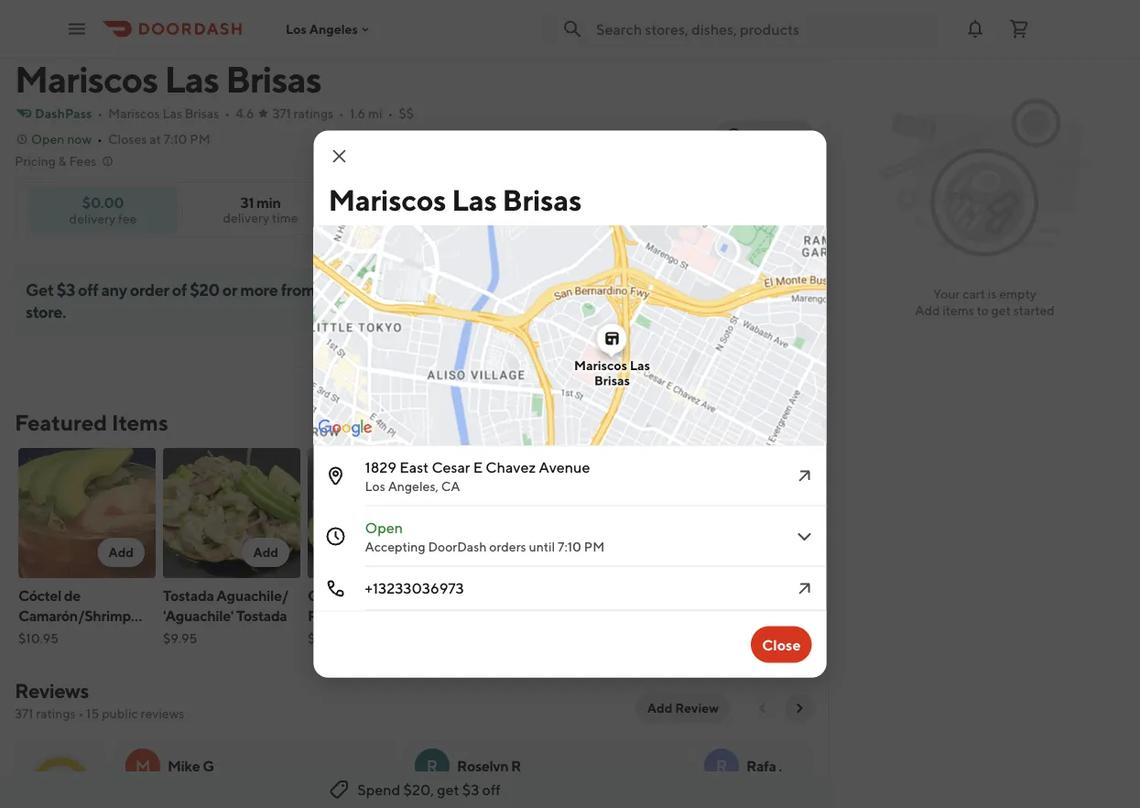Task type: locate. For each thing, give the bounding box(es) containing it.
de for cóctel de camarón/shrimp cocktail
[[64, 587, 80, 604]]

dorados/fried
[[782, 587, 877, 604]]

reviews 371 ratings • 15 public reviews
[[15, 679, 185, 721]]

delivery inside $0.00 delivery fee
[[69, 211, 116, 226]]

6/11/23
[[492, 793, 530, 805]]

started
[[1014, 303, 1055, 318]]

0 horizontal spatial doordash
[[253, 793, 304, 805]]

0 horizontal spatial 7:10
[[164, 132, 187, 147]]

$10.95 up reviews
[[18, 631, 59, 646]]

1829
[[365, 458, 397, 476]]

0 horizontal spatial camarón/shrimp
[[18, 607, 131, 625]]

de down the cóctel de camarón/shrimp cocktail image
[[64, 587, 80, 604]]

1 cóctel from the left
[[18, 587, 61, 604]]

tacos dorados/fried tacos (3) image
[[742, 448, 880, 578]]

1 add button from the left
[[98, 538, 145, 567]]

ratings left 1.6
[[294, 106, 334, 121]]

order right group
[[574, 200, 610, 215]]

open inside open accepting doordash orders until 7:10 pm
[[365, 519, 403, 536]]

cóctel de camarón/shrimp cocktail image
[[18, 448, 156, 578]]

0 horizontal spatial los
[[286, 21, 307, 36]]

$9.95 up previous image at the right bottom of page
[[742, 631, 777, 646]]

min inside radio
[[769, 209, 787, 222]]

2 de from the left
[[353, 587, 369, 604]]

1 vertical spatial pm
[[584, 539, 605, 554]]

31
[[241, 194, 254, 211]]

de inside cóctel de campechana/seafood cocktail
[[498, 587, 515, 604]]

1 vertical spatial doordash
[[253, 793, 304, 805]]

los down 1829
[[365, 478, 386, 493]]

$20
[[190, 279, 220, 299]]

add down your
[[916, 303, 941, 318]]

$9.95 for 'aguachile'
[[163, 631, 197, 646]]

0 horizontal spatial ratings
[[36, 706, 76, 721]]

1 horizontal spatial camarón/shrimp
[[597, 607, 710, 625]]

1 de from the left
[[64, 587, 80, 604]]

0 items, open order cart image
[[1009, 18, 1031, 40]]

de up campechana/seafood
[[498, 587, 515, 604]]

$9.95 for tacos
[[742, 631, 777, 646]]

1 vertical spatial ratings
[[36, 706, 76, 721]]

$10.95 for orden de pescado/fish ceviche
[[308, 631, 348, 646]]

2 $10.95 from the left
[[308, 631, 348, 646]]

1 vertical spatial click item image
[[794, 578, 816, 600]]

cart
[[963, 286, 986, 301]]

delivery left fee
[[69, 211, 116, 226]]

0 horizontal spatial cocktail
[[18, 627, 72, 645]]

$9.95 inside tacos dorados/fried tacos (3) $9.95
[[742, 631, 777, 646]]

31 min delivery time
[[223, 194, 298, 225]]

371 ratings •
[[273, 106, 345, 121]]

tostada
[[163, 587, 214, 604], [236, 607, 287, 625]]

tacos up close
[[742, 587, 779, 604]]

mariscos
[[15, 57, 158, 100], [108, 106, 160, 121], [329, 183, 446, 217], [575, 358, 628, 373], [575, 358, 628, 373]]

add for cóctel de campechana/seafood cocktail
[[543, 545, 568, 560]]

tostada up 'aguachile'
[[163, 587, 214, 604]]

0 horizontal spatial orden
[[308, 587, 350, 604]]

at
[[150, 132, 161, 147]]

doordash inside open accepting doordash orders until 7:10 pm
[[428, 539, 487, 554]]

1 horizontal spatial ratings
[[294, 106, 334, 121]]

1 $10.95 from the left
[[18, 631, 59, 646]]

• inside reviews 371 ratings • 15 public reviews
[[78, 706, 84, 721]]

1 horizontal spatial ceviche
[[597, 627, 651, 645]]

$3 down the roselyn
[[463, 781, 480, 799]]

ceviche inside orden de camarón/shrimp ceviche
[[597, 627, 651, 645]]

click item image down click item image
[[794, 526, 816, 548]]

get inside your cart is empty add items to get started
[[992, 303, 1012, 318]]

0 horizontal spatial order
[[306, 793, 336, 805]]

1 camarón/shrimp from the left
[[18, 607, 131, 625]]

orden inside orden de camarón/shrimp ceviche
[[597, 587, 640, 604]]

0 vertical spatial off
[[78, 279, 98, 299]]

r for roselyn r
[[427, 756, 438, 776]]

mariscos las brisas
[[15, 57, 321, 100], [108, 106, 219, 121], [329, 183, 582, 217], [575, 358, 651, 388], [575, 358, 651, 388]]

click item image up (3)
[[794, 578, 816, 600]]

None radio
[[636, 190, 729, 226]]

1 horizontal spatial tostada
[[236, 607, 287, 625]]

cocktail inside cóctel de campechana/seafood cocktail
[[453, 627, 507, 645]]

1 orden from the left
[[308, 587, 350, 604]]

order left spend
[[306, 793, 336, 805]]

min inside the 31 min delivery time
[[257, 194, 281, 211]]

0 horizontal spatial r
[[427, 756, 438, 776]]

add right 'orders'
[[543, 545, 568, 560]]

get
[[26, 279, 54, 299]]

0 vertical spatial 4.6
[[236, 106, 254, 121]]

open up accepting
[[365, 519, 403, 536]]

2 cóctel from the left
[[453, 587, 496, 604]]

2 $9.95 from the left
[[742, 631, 777, 646]]

add left review
[[648, 701, 673, 716]]

r up spend $20, get $3 off on the bottom of the page
[[427, 756, 438, 776]]

de inside cóctel de camarón/shrimp cocktail
[[64, 587, 80, 604]]

add up cóctel de camarón/shrimp cocktail
[[109, 545, 134, 560]]

orden de camarón/shrimp ceviche button
[[594, 444, 739, 659]]

off
[[78, 279, 98, 299], [483, 781, 501, 799]]

public
[[102, 706, 138, 721]]

1 $9.95 from the left
[[163, 631, 197, 646]]

ceviche for orden de pescado/fish ceviche
[[308, 627, 361, 645]]

de up the pescado/fish
[[353, 587, 369, 604]]

add inside your cart is empty add items to get started
[[916, 303, 941, 318]]

cocktail
[[18, 627, 72, 645], [453, 627, 507, 645]]

map region
[[170, 88, 874, 558]]

(3)
[[782, 607, 799, 625]]

$10.95 down the pescado/fish
[[308, 631, 348, 646]]

0 vertical spatial $3
[[57, 279, 75, 299]]

add button right 'orders'
[[532, 538, 579, 567]]

items
[[943, 303, 975, 318]]

0 vertical spatial tostada
[[163, 587, 214, 604]]

$9.95 down 'aguachile'
[[163, 631, 197, 646]]

0 horizontal spatial 371
[[15, 706, 33, 721]]

0 horizontal spatial min
[[257, 194, 281, 211]]

min right '17'
[[769, 209, 787, 222]]

2 tacos from the top
[[742, 607, 779, 625]]

7:10 inside open accepting doordash orders until 7:10 pm
[[558, 539, 582, 554]]

0 horizontal spatial $3
[[57, 279, 75, 299]]

0 vertical spatial 7:10
[[164, 132, 187, 147]]

&
[[58, 153, 67, 169]]

1 horizontal spatial cóctel
[[453, 587, 496, 604]]

de inside orden de camarón/shrimp ceviche
[[642, 587, 659, 604]]

0 horizontal spatial cóctel
[[18, 587, 61, 604]]

more
[[745, 128, 777, 143]]

powered by google image
[[318, 419, 373, 438]]

get right "$20," in the bottom left of the page
[[437, 781, 460, 799]]

delivery left the time
[[223, 210, 269, 225]]

4.6
[[236, 106, 254, 121], [47, 776, 74, 797]]

cocktail down campechana/seafood
[[453, 627, 507, 645]]

$3 right get
[[57, 279, 75, 299]]

reviews link
[[15, 679, 89, 703]]

your
[[934, 286, 961, 301]]

click item image
[[794, 465, 816, 487]]

previous button of carousel image
[[756, 415, 771, 430]]

1 horizontal spatial 4.6
[[236, 106, 254, 121]]

$9.95 inside tostada aguachile/ 'aguachile' tostada $9.95
[[163, 631, 197, 646]]

los
[[286, 21, 307, 36], [365, 478, 386, 493]]

1 cocktail from the left
[[18, 627, 72, 645]]

r left rafa
[[716, 756, 728, 776]]

ratings down reviews link
[[36, 706, 76, 721]]

1 horizontal spatial 7:10
[[558, 539, 582, 554]]

close mariscos las brisas image
[[329, 145, 351, 167]]

0 horizontal spatial 4.6
[[47, 776, 74, 797]]

close button
[[752, 626, 812, 663]]

add button up the +13233036973
[[387, 538, 434, 567]]

1 vertical spatial tacos
[[742, 607, 779, 625]]

0 horizontal spatial off
[[78, 279, 98, 299]]

371 down reviews link
[[15, 706, 33, 721]]

371 inside reviews 371 ratings • 15 public reviews
[[15, 706, 33, 721]]

until
[[529, 539, 556, 554]]

0 vertical spatial 371
[[273, 106, 291, 121]]

1 ceviche from the left
[[308, 627, 361, 645]]

pm right until
[[584, 539, 605, 554]]

camarón/shrimp inside button
[[597, 607, 710, 625]]

1 horizontal spatial min
[[769, 209, 787, 222]]

cóctel inside cóctel de campechana/seafood cocktail
[[453, 587, 496, 604]]

cóctel de campechana/seafood cocktail image
[[453, 448, 590, 578]]

get right "to"
[[992, 303, 1012, 318]]

1 vertical spatial 371
[[15, 706, 33, 721]]

pm right 'at'
[[190, 132, 211, 147]]

1 vertical spatial open
[[365, 519, 403, 536]]

1 horizontal spatial cocktail
[[453, 627, 507, 645]]

now
[[67, 132, 92, 147]]

roselyn r
[[457, 757, 521, 775]]

add button
[[98, 538, 145, 567], [242, 538, 290, 567], [387, 538, 434, 567], [532, 538, 579, 567]]

0 horizontal spatial ceviche
[[308, 627, 361, 645]]

0 vertical spatial get
[[992, 303, 1012, 318]]

1 horizontal spatial r
[[511, 757, 521, 775]]

1 vertical spatial 7:10
[[558, 539, 582, 554]]

1 horizontal spatial los
[[365, 478, 386, 493]]

orden
[[308, 587, 350, 604], [597, 587, 640, 604]]

1 horizontal spatial 371
[[273, 106, 291, 121]]

1 horizontal spatial $10.95
[[308, 631, 348, 646]]

next button of carousel image
[[793, 415, 807, 430]]

open up pricing & fees
[[31, 132, 65, 147]]

0 vertical spatial order
[[574, 200, 610, 215]]

0 horizontal spatial $9.95
[[163, 631, 197, 646]]

close
[[763, 636, 801, 653]]

0 vertical spatial click item image
[[794, 526, 816, 548]]

add
[[916, 303, 941, 318], [109, 545, 134, 560], [253, 545, 279, 560], [398, 545, 423, 560], [543, 545, 568, 560], [648, 701, 673, 716]]

ceviche
[[308, 627, 361, 645], [597, 627, 651, 645]]

2 cocktail from the left
[[453, 627, 507, 645]]

tostada down aguachile/
[[236, 607, 287, 625]]

min right 31
[[257, 194, 281, 211]]

off inside get $3 off any order of $20 or more from this store.
[[78, 279, 98, 299]]

add up the +13233036973
[[398, 545, 423, 560]]

1 vertical spatial 4.6
[[47, 776, 74, 797]]

2 ceviche from the left
[[597, 627, 651, 645]]

1 horizontal spatial orden
[[597, 587, 640, 604]]

dashpass •
[[35, 106, 103, 121]]

2 horizontal spatial r
[[716, 756, 728, 776]]

add button up cóctel de camarón/shrimp cocktail
[[98, 538, 145, 567]]

371 left 1.6
[[273, 106, 291, 121]]

group
[[533, 200, 572, 215]]

0 vertical spatial tacos
[[742, 587, 779, 604]]

1 horizontal spatial doordash
[[428, 539, 487, 554]]

min for 17
[[769, 209, 787, 222]]

los left angeles
[[286, 21, 307, 36]]

cocktail up reviews link
[[18, 627, 72, 645]]

review
[[676, 701, 719, 716]]

ceviche inside orden de pescado/fish ceviche
[[308, 627, 361, 645]]

brisas
[[226, 57, 321, 100], [185, 106, 219, 121], [503, 183, 582, 217], [595, 373, 630, 388], [595, 373, 630, 388]]

4 de from the left
[[642, 587, 659, 604]]

cocktail for cóctel de campechana/seafood cocktail
[[453, 627, 507, 645]]

order methods option group
[[636, 190, 815, 226]]

$3 inside get $3 off any order of $20 or more from this store.
[[57, 279, 75, 299]]

0 horizontal spatial $10.95
[[18, 631, 59, 646]]

7:10 right until
[[558, 539, 582, 554]]

camarón/shrimp
[[18, 607, 131, 625], [597, 607, 710, 625]]

1 horizontal spatial $9.95
[[742, 631, 777, 646]]

cóctel inside cóctel de camarón/shrimp cocktail
[[18, 587, 61, 604]]

•
[[97, 106, 103, 121], [225, 106, 230, 121], [339, 106, 345, 121], [388, 106, 393, 121], [97, 132, 103, 147], [78, 706, 84, 721], [247, 793, 251, 805]]

1 horizontal spatial pm
[[584, 539, 605, 554]]

orden inside orden de pescado/fish ceviche
[[308, 587, 350, 604]]

cocktail inside cóctel de camarón/shrimp cocktail
[[18, 627, 72, 645]]

off left any
[[78, 279, 98, 299]]

add up aguachile/
[[253, 545, 279, 560]]

accepting
[[365, 539, 426, 554]]

de for cóctel de campechana/seafood cocktail
[[498, 587, 515, 604]]

3 de from the left
[[498, 587, 515, 604]]

open accepting doordash orders until 7:10 pm
[[365, 519, 605, 554]]

orden de camarón/shrimp ceviche image
[[597, 448, 735, 578]]

click item image
[[794, 526, 816, 548], [794, 578, 816, 600]]

0 vertical spatial open
[[31, 132, 65, 147]]

tacos
[[742, 587, 779, 604], [742, 607, 779, 625]]

0 vertical spatial ratings
[[294, 106, 334, 121]]

off down roselyn r
[[483, 781, 501, 799]]

group order button
[[502, 190, 621, 226]]

0 horizontal spatial get
[[437, 781, 460, 799]]

2 camarón/shrimp from the left
[[597, 607, 710, 625]]

or
[[223, 279, 237, 299]]

order
[[574, 200, 610, 215], [306, 793, 336, 805]]

1 horizontal spatial off
[[483, 781, 501, 799]]

4 add button from the left
[[532, 538, 579, 567]]

pricing & fees button
[[15, 152, 115, 170]]

ratings inside reviews 371 ratings • 15 public reviews
[[36, 706, 76, 721]]

ratings
[[294, 106, 334, 121], [36, 706, 76, 721]]

delivery inside the 31 min delivery time
[[223, 210, 269, 225]]

1 horizontal spatial delivery
[[223, 210, 269, 225]]

de down orden de camarón/shrimp ceviche 'image'
[[642, 587, 659, 604]]

7:10
[[164, 132, 187, 147], [558, 539, 582, 554]]

0 vertical spatial doordash
[[428, 539, 487, 554]]

2 orden from the left
[[597, 587, 640, 604]]

0 horizontal spatial delivery
[[69, 211, 116, 226]]

1 horizontal spatial order
[[574, 200, 610, 215]]

open for open accepting doordash orders until 7:10 pm
[[365, 519, 403, 536]]

add button up aguachile/
[[242, 538, 290, 567]]

$20,
[[404, 781, 434, 799]]

0 horizontal spatial open
[[31, 132, 65, 147]]

7:10 right 'at'
[[164, 132, 187, 147]]

1 horizontal spatial get
[[992, 303, 1012, 318]]

de
[[64, 587, 80, 604], [353, 587, 369, 604], [498, 587, 515, 604], [642, 587, 659, 604]]

east
[[400, 458, 429, 476]]

$10.95
[[18, 631, 59, 646], [308, 631, 348, 646]]

1 horizontal spatial open
[[365, 519, 403, 536]]

add review
[[648, 701, 719, 716]]

min
[[257, 194, 281, 211], [769, 209, 787, 222]]

4.6 left 'm'
[[47, 776, 74, 797]]

r right the roselyn
[[511, 757, 521, 775]]

tacos left (3)
[[742, 607, 779, 625]]

add button for cóctel de camarón/shrimp cocktail
[[98, 538, 145, 567]]

de inside orden de pescado/fish ceviche
[[353, 587, 369, 604]]

1 vertical spatial $3
[[463, 781, 480, 799]]

3 add button from the left
[[387, 538, 434, 567]]

las
[[164, 57, 219, 100], [163, 106, 182, 121], [452, 183, 497, 217], [630, 358, 651, 373], [630, 358, 651, 373]]

0 vertical spatial pm
[[190, 132, 211, 147]]

more
[[240, 279, 278, 299]]

1 vertical spatial los
[[365, 478, 386, 493]]

delivery
[[223, 210, 269, 225], [69, 211, 116, 226]]

4.6 left 371 ratings •
[[236, 106, 254, 121]]



Task type: vqa. For each thing, say whether or not it's contained in the screenshot.
Cóctel de Camarón/Shrimp Cocktail image
yes



Task type: describe. For each thing, give the bounding box(es) containing it.
add for cóctel de camarón/shrimp cocktail
[[109, 545, 134, 560]]

1 vertical spatial get
[[437, 781, 460, 799]]

spend $20, get $3 off
[[358, 781, 501, 799]]

camarón/shrimp for ceviche
[[597, 607, 710, 625]]

time
[[272, 210, 298, 225]]

store.
[[26, 301, 66, 321]]

17 min
[[756, 209, 787, 222]]

roselyn
[[457, 757, 509, 775]]

1 vertical spatial off
[[483, 781, 501, 799]]

previous image
[[756, 701, 771, 716]]

1 horizontal spatial $3
[[463, 781, 480, 799]]

mike g
[[168, 757, 214, 775]]

$0.00
[[82, 193, 124, 211]]

orden de pescado/fish ceviche image
[[308, 448, 445, 578]]

2 click item image from the top
[[794, 578, 816, 600]]

rafa
[[747, 757, 777, 775]]

this
[[318, 279, 345, 299]]

featured items heading
[[15, 408, 168, 437]]

next image
[[793, 701, 807, 716]]

$$
[[399, 106, 414, 121]]

mike
[[168, 757, 200, 775]]

pm inside open accepting doordash orders until 7:10 pm
[[584, 539, 605, 554]]

orden de camarón/shrimp ceviche
[[597, 587, 710, 645]]

add button for cóctel de campechana/seafood cocktail
[[532, 538, 579, 567]]

$0.00 delivery fee
[[69, 193, 137, 226]]

is
[[989, 286, 997, 301]]

chavez
[[486, 458, 536, 476]]

ca
[[441, 478, 461, 493]]

add for orden de pescado/fish ceviche
[[398, 545, 423, 560]]

from
[[281, 279, 315, 299]]

to
[[977, 303, 990, 318]]

$10.95 for cóctel de camarón/shrimp cocktail
[[18, 631, 59, 646]]

open now
[[31, 132, 92, 147]]

closes
[[108, 132, 147, 147]]

• closes at 7:10 pm
[[97, 132, 211, 147]]

aguachile/
[[217, 587, 289, 604]]

+13233036973
[[365, 579, 464, 597]]

get $3 off any order of $20 or more from this store.
[[26, 279, 345, 321]]

your cart is empty add items to get started
[[916, 286, 1055, 318]]

mi
[[368, 106, 383, 121]]

order inside button
[[574, 200, 610, 215]]

pricing & fees
[[15, 153, 97, 169]]

1829 east cesar e chavez avenue los angeles, ca
[[365, 458, 591, 493]]

cóctel de camarón/shrimp cocktail
[[18, 587, 131, 645]]

fee
[[118, 211, 137, 226]]

of
[[172, 279, 187, 299]]

reviews
[[141, 706, 185, 721]]

1.6 mi • $$
[[350, 106, 414, 121]]

info
[[780, 128, 804, 143]]

pricing
[[15, 153, 56, 169]]

.
[[779, 757, 782, 775]]

orders
[[490, 539, 527, 554]]

rafa .
[[747, 757, 782, 775]]

campechana/seafood
[[453, 607, 599, 625]]

add review button
[[637, 694, 730, 723]]

order
[[130, 279, 169, 299]]

open menu image
[[66, 18, 88, 40]]

orden de pescado/fish ceviche
[[308, 587, 397, 645]]

cesar
[[432, 458, 471, 476]]

tacos dorados/fried tacos (3) $9.95
[[742, 587, 877, 646]]

g
[[203, 757, 214, 775]]

0 vertical spatial los
[[286, 21, 307, 36]]

de for orden de camarón/shrimp ceviche
[[642, 587, 659, 604]]

mariscos las brisas image
[[31, 0, 101, 44]]

group order
[[533, 200, 610, 215]]

1 click item image from the top
[[794, 526, 816, 548]]

orden for orden de camarón/shrimp ceviche
[[597, 587, 640, 604]]

cóctel de campechana/seafood cocktail
[[453, 587, 599, 645]]

cocktail for cóctel de camarón/shrimp cocktail
[[18, 627, 72, 645]]

tostada aguachile/ 'aguachile' tostada $9.95
[[163, 587, 289, 646]]

ceviche for orden de camarón/shrimp ceviche
[[597, 627, 651, 645]]

1 tacos from the top
[[742, 587, 779, 604]]

los angeles
[[286, 21, 358, 36]]

0 horizontal spatial tostada
[[163, 587, 214, 604]]

camarón/shrimp for cocktail
[[18, 607, 131, 625]]

tostada aguachile/ 'aguachile' tostada image
[[163, 448, 301, 578]]

add for tostada aguachile/ 'aguachile' tostada
[[253, 545, 279, 560]]

cóctel for cóctel de campechana/seafood cocktail
[[453, 587, 496, 604]]

dashpass
[[35, 106, 92, 121]]

add button for orden de pescado/fish ceviche
[[387, 538, 434, 567]]

open for open now
[[31, 132, 65, 147]]

avenue
[[539, 458, 591, 476]]

1.6
[[350, 106, 366, 121]]

cóctel for cóctel de camarón/shrimp cocktail
[[18, 587, 61, 604]]

items
[[112, 409, 168, 435]]

los inside 1829 east cesar e chavez avenue los angeles, ca
[[365, 478, 386, 493]]

17 min radio
[[718, 190, 815, 226]]

r for rafa .
[[716, 756, 728, 776]]

2 add button from the left
[[242, 538, 290, 567]]

min for 31
[[257, 194, 281, 211]]

pescado/fish
[[308, 607, 397, 625]]

save
[[448, 200, 476, 215]]

m
[[135, 756, 151, 776]]

• doordash order
[[247, 793, 336, 805]]

los angeles button
[[286, 21, 373, 36]]

1 vertical spatial tostada
[[236, 607, 287, 625]]

angeles,
[[388, 478, 439, 493]]

orden for orden de pescado/fish ceviche
[[308, 587, 350, 604]]

notification bell image
[[965, 18, 987, 40]]

mariscos las brisas dialog
[[170, 88, 874, 678]]

any
[[101, 279, 127, 299]]

fees
[[69, 153, 97, 169]]

e
[[473, 458, 483, 476]]

de for orden de pescado/fish ceviche
[[353, 587, 369, 604]]

1 vertical spatial order
[[306, 793, 336, 805]]

featured
[[15, 409, 107, 435]]

empty
[[1000, 286, 1037, 301]]

0 horizontal spatial pm
[[190, 132, 211, 147]]

angeles
[[310, 21, 358, 36]]

spend
[[358, 781, 401, 799]]

'aguachile'
[[163, 607, 234, 625]]

save button
[[411, 190, 487, 226]]

15
[[86, 706, 99, 721]]

featured items
[[15, 409, 168, 435]]

more info
[[745, 128, 804, 143]]



